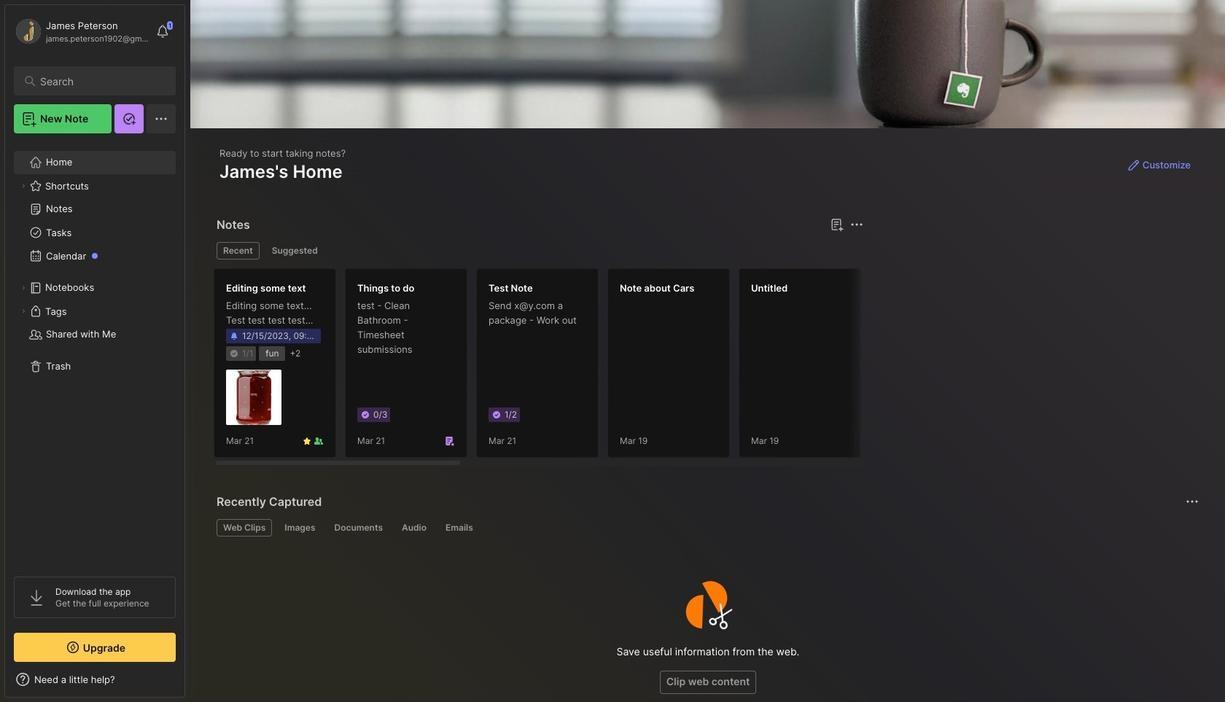 Task type: vqa. For each thing, say whether or not it's contained in the screenshot.
EXPAND NOTE IMAGE
no



Task type: locate. For each thing, give the bounding box(es) containing it.
main element
[[0, 0, 190, 702]]

expand tags image
[[19, 307, 28, 316]]

Search text field
[[40, 74, 163, 88]]

1 horizontal spatial more actions field
[[1182, 492, 1203, 512]]

0 horizontal spatial more actions field
[[847, 214, 867, 235]]

WHAT'S NEW field
[[5, 668, 185, 691]]

0 vertical spatial more actions field
[[847, 214, 867, 235]]

tab list
[[217, 242, 861, 260], [217, 519, 1197, 537]]

none search field inside main element
[[40, 72, 163, 90]]

1 vertical spatial tab list
[[217, 519, 1197, 537]]

1 tab list from the top
[[217, 242, 861, 260]]

tab
[[217, 242, 259, 260], [265, 242, 324, 260], [217, 519, 272, 537], [278, 519, 322, 537], [328, 519, 389, 537], [395, 519, 433, 537], [439, 519, 480, 537]]

More actions field
[[847, 214, 867, 235], [1182, 492, 1203, 512]]

0 vertical spatial tab list
[[217, 242, 861, 260]]

tree
[[5, 142, 185, 564]]

None search field
[[40, 72, 163, 90]]

tree inside main element
[[5, 142, 185, 564]]

row group
[[214, 268, 1225, 467]]



Task type: describe. For each thing, give the bounding box(es) containing it.
expand notebooks image
[[19, 284, 28, 292]]

2 tab list from the top
[[217, 519, 1197, 537]]

Account field
[[14, 17, 149, 46]]

1 vertical spatial more actions field
[[1182, 492, 1203, 512]]

thumbnail image
[[226, 370, 282, 425]]

click to collapse image
[[184, 675, 195, 693]]

more actions image
[[1184, 493, 1201, 511]]

more actions image
[[848, 216, 866, 233]]



